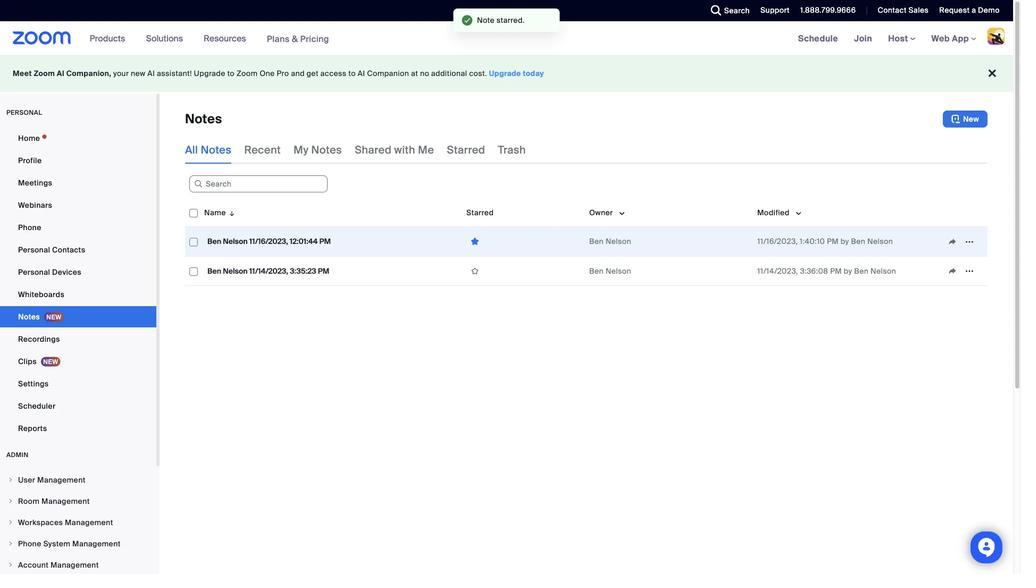 Task type: locate. For each thing, give the bounding box(es) containing it.
1:40:10
[[800, 237, 825, 247]]

plans
[[267, 33, 290, 44]]

resources button
[[204, 21, 251, 55]]

personal menu menu
[[0, 128, 156, 440]]

right image inside phone system management "menu item"
[[7, 541, 14, 547]]

1 to from the left
[[227, 69, 235, 78]]

3 right image from the top
[[7, 520, 14, 526]]

12:01:44
[[290, 237, 318, 247]]

0 vertical spatial personal
[[18, 245, 50, 255]]

product information navigation
[[82, 21, 337, 56]]

zoom right meet
[[34, 69, 55, 78]]

phone inside "menu item"
[[18, 539, 41, 549]]

ai right new in the top left of the page
[[148, 69, 155, 78]]

11/16/2023, up "ben nelson 11/14/2023, 3:35:23 pm"
[[249, 237, 288, 247]]

personal for personal devices
[[18, 267, 50, 277]]

phone inside "personal menu" 'menu'
[[18, 223, 41, 232]]

my notes
[[294, 143, 342, 157]]

cost.
[[469, 69, 487, 78]]

workspaces management menu item
[[0, 513, 156, 533]]

phone
[[18, 223, 41, 232], [18, 539, 41, 549]]

ai left companion,
[[57, 69, 64, 78]]

personal up whiteboards
[[18, 267, 50, 277]]

personal
[[6, 109, 42, 117]]

1.888.799.9666 button
[[792, 0, 859, 21], [800, 5, 856, 15]]

0 horizontal spatial zoom
[[34, 69, 55, 78]]

personal contacts
[[18, 245, 85, 255]]

1 vertical spatial phone
[[18, 539, 41, 549]]

right image inside user management menu item
[[7, 477, 14, 484]]

pm
[[319, 237, 331, 247], [827, 237, 839, 247], [318, 266, 329, 276], [830, 266, 842, 276]]

&
[[292, 33, 298, 44]]

management up workspaces management
[[42, 497, 90, 506]]

workspaces management
[[18, 518, 113, 528]]

settings link
[[0, 373, 156, 395]]

upgrade down product information navigation
[[194, 69, 225, 78]]

right image
[[7, 562, 14, 569]]

0 vertical spatial by
[[841, 237, 849, 247]]

personal up personal devices
[[18, 245, 50, 255]]

a
[[972, 5, 976, 15]]

right image inside the room management menu item
[[7, 498, 14, 505]]

your
[[113, 69, 129, 78]]

1 vertical spatial ben nelson
[[589, 266, 631, 276]]

0 horizontal spatial 11/14/2023,
[[249, 266, 288, 276]]

right image left the user
[[7, 477, 14, 484]]

right image left room
[[7, 498, 14, 505]]

banner
[[0, 21, 1013, 56]]

search
[[724, 6, 750, 15]]

2 horizontal spatial ai
[[358, 69, 365, 78]]

notes up recordings
[[18, 312, 40, 322]]

ben
[[207, 237, 221, 247], [589, 237, 604, 247], [851, 237, 866, 247], [207, 266, 221, 276], [589, 266, 604, 276], [854, 266, 869, 276]]

notes
[[185, 111, 222, 127], [201, 143, 231, 157], [311, 143, 342, 157], [18, 312, 40, 322]]

1 vertical spatial by
[[844, 266, 852, 276]]

pm right the 12:01:44
[[319, 237, 331, 247]]

upgrade right the cost.
[[489, 69, 521, 78]]

nelson inside ben nelson 11/16/2023, 12:01:44 pm "button"
[[223, 237, 248, 247]]

meet zoom ai companion, footer
[[0, 55, 1013, 92]]

request a demo link
[[932, 0, 1013, 21], [940, 5, 1000, 15]]

1 vertical spatial personal
[[18, 267, 50, 277]]

personal
[[18, 245, 50, 255], [18, 267, 50, 277]]

arrow down image
[[226, 206, 236, 219]]

ben nelson 11/14/2023, 3:35:23 pm button
[[204, 264, 333, 278]]

share image
[[944, 237, 961, 247]]

1 11/14/2023, from the left
[[249, 266, 288, 276]]

phone down webinars
[[18, 223, 41, 232]]

phone up account
[[18, 539, 41, 549]]

reports link
[[0, 418, 156, 439]]

application for 11/16/2023, 1:40:10 pm by ben nelson
[[944, 234, 984, 250]]

ai left companion
[[358, 69, 365, 78]]

to right access
[[349, 69, 356, 78]]

support
[[761, 5, 790, 15]]

starred up the ben nelson 11/16/2023, 12:01:44 pm starred icon
[[467, 208, 494, 218]]

plans & pricing
[[267, 33, 329, 44]]

ben inside button
[[207, 266, 221, 276]]

1.888.799.9666 button up schedule link
[[800, 5, 856, 15]]

by for 1:40:10
[[841, 237, 849, 247]]

admin
[[6, 451, 29, 459]]

0 horizontal spatial to
[[227, 69, 235, 78]]

webinars link
[[0, 195, 156, 216]]

management for user management
[[37, 475, 86, 485]]

by right 1:40:10
[[841, 237, 849, 247]]

management for room management
[[42, 497, 90, 506]]

2 personal from the top
[[18, 267, 50, 277]]

2 upgrade from the left
[[489, 69, 521, 78]]

1 horizontal spatial upgrade
[[489, 69, 521, 78]]

1 ben nelson from the top
[[589, 237, 631, 247]]

0 vertical spatial phone
[[18, 223, 41, 232]]

solutions
[[146, 33, 183, 44]]

meet zoom ai companion, your new ai assistant! upgrade to zoom one pro and get access to ai companion at no additional cost. upgrade today
[[13, 69, 544, 78]]

ben nelson for 11/14/2023,
[[589, 266, 631, 276]]

more options for ben nelson 11/16/2023, 12:01:44 pm image
[[961, 237, 978, 247]]

phone for phone system management
[[18, 539, 41, 549]]

right image up right image
[[7, 541, 14, 547]]

starred
[[447, 143, 485, 157], [467, 208, 494, 218]]

sales
[[909, 5, 929, 15]]

account management
[[18, 560, 99, 570]]

products
[[90, 33, 125, 44]]

demo
[[978, 5, 1000, 15]]

right image left workspaces
[[7, 520, 14, 526]]

1 11/16/2023, from the left
[[249, 237, 288, 247]]

upgrade
[[194, 69, 225, 78], [489, 69, 521, 78]]

zoom left one
[[237, 69, 258, 78]]

profile link
[[0, 150, 156, 171]]

note starred.
[[477, 15, 525, 25]]

by right 3:36:08
[[844, 266, 852, 276]]

11/16/2023, down modified
[[757, 237, 798, 247]]

1 horizontal spatial 11/14/2023,
[[757, 266, 798, 276]]

pro
[[277, 69, 289, 78]]

ben nelson 11/16/2023, 12:01:44 pm
[[207, 237, 331, 247]]

application
[[185, 199, 996, 294], [944, 234, 984, 250], [944, 263, 984, 279]]

0 horizontal spatial 11/16/2023,
[[249, 237, 288, 247]]

room management menu item
[[0, 492, 156, 512]]

management down the room management menu item on the left of page
[[65, 518, 113, 528]]

all
[[185, 143, 198, 157]]

right image for user management
[[7, 477, 14, 484]]

join
[[854, 33, 872, 44]]

2 phone from the top
[[18, 539, 41, 549]]

name
[[204, 208, 226, 218]]

starred right me
[[447, 143, 485, 157]]

right image for workspaces management
[[7, 520, 14, 526]]

user management menu item
[[0, 470, 156, 490]]

account management menu item
[[0, 555, 156, 574]]

4 right image from the top
[[7, 541, 14, 547]]

0 horizontal spatial ai
[[57, 69, 64, 78]]

right image inside workspaces management menu item
[[7, 520, 14, 526]]

1 horizontal spatial 11/16/2023,
[[757, 237, 798, 247]]

2 ben nelson from the top
[[589, 266, 631, 276]]

new
[[131, 69, 146, 78]]

11/16/2023,
[[249, 237, 288, 247], [757, 237, 798, 247]]

ben nelson 11/16/2023, 12:01:44 pm starred image
[[467, 237, 484, 247]]

starred.
[[497, 15, 525, 25]]

notes right all
[[201, 143, 231, 157]]

11/14/2023, left 3:36:08
[[757, 266, 798, 276]]

user
[[18, 475, 35, 485]]

2 right image from the top
[[7, 498, 14, 505]]

nelson inside ben nelson 11/14/2023, 3:35:23 pm button
[[223, 266, 248, 276]]

nelson
[[223, 237, 248, 247], [606, 237, 631, 247], [868, 237, 893, 247], [223, 266, 248, 276], [606, 266, 631, 276], [871, 266, 896, 276]]

11/14/2023, down ben nelson 11/16/2023, 12:01:44 pm "button"
[[249, 266, 288, 276]]

room management
[[18, 497, 90, 506]]

0 vertical spatial starred
[[447, 143, 485, 157]]

zoom logo image
[[13, 31, 71, 45]]

share image
[[944, 267, 961, 276]]

11/16/2023, 1:40:10 pm by ben nelson
[[757, 237, 893, 247]]

1 phone from the top
[[18, 223, 41, 232]]

to down resources dropdown button
[[227, 69, 235, 78]]

1 personal from the top
[[18, 245, 50, 255]]

right image for room management
[[7, 498, 14, 505]]

2 ai from the left
[[148, 69, 155, 78]]

management up the room management
[[37, 475, 86, 485]]

solutions button
[[146, 21, 188, 55]]

pm inside button
[[318, 266, 329, 276]]

devices
[[52, 267, 81, 277]]

management down phone system management "menu item"
[[51, 560, 99, 570]]

management for workspaces management
[[65, 518, 113, 528]]

notes inside "personal menu" 'menu'
[[18, 312, 40, 322]]

11/16/2023, inside "button"
[[249, 237, 288, 247]]

1 right image from the top
[[7, 477, 14, 484]]

shared
[[355, 143, 392, 157]]

management up account management menu item
[[72, 539, 121, 549]]

access
[[321, 69, 347, 78]]

products button
[[90, 21, 130, 55]]

1 horizontal spatial to
[[349, 69, 356, 78]]

0 horizontal spatial upgrade
[[194, 69, 225, 78]]

1 horizontal spatial ai
[[148, 69, 155, 78]]

phone system management menu item
[[0, 534, 156, 554]]

additional
[[431, 69, 467, 78]]

pm right the 3:35:23
[[318, 266, 329, 276]]

contact sales
[[878, 5, 929, 15]]

webinars
[[18, 200, 52, 210]]

request
[[940, 5, 970, 15]]

1 vertical spatial starred
[[467, 208, 494, 218]]

zoom
[[34, 69, 55, 78], [237, 69, 258, 78]]

0 vertical spatial ben nelson
[[589, 237, 631, 247]]

support link
[[753, 0, 792, 21], [761, 5, 790, 15]]

web
[[932, 33, 950, 44]]

1 horizontal spatial zoom
[[237, 69, 258, 78]]

shared with me
[[355, 143, 434, 157]]

personal inside "link"
[[18, 267, 50, 277]]

clips link
[[0, 351, 156, 372]]

3 ai from the left
[[358, 69, 365, 78]]

contact sales link
[[870, 0, 932, 21], [878, 5, 929, 15]]

account
[[18, 560, 49, 570]]

pm right 1:40:10
[[827, 237, 839, 247]]

right image
[[7, 477, 14, 484], [7, 498, 14, 505], [7, 520, 14, 526], [7, 541, 14, 547]]

by
[[841, 237, 849, 247], [844, 266, 852, 276]]



Task type: describe. For each thing, give the bounding box(es) containing it.
pricing
[[300, 33, 329, 44]]

meetings navigation
[[790, 21, 1013, 56]]

3:35:23
[[290, 266, 316, 276]]

management inside "menu item"
[[72, 539, 121, 549]]

meet
[[13, 69, 32, 78]]

one
[[260, 69, 275, 78]]

2 to from the left
[[349, 69, 356, 78]]

phone system management
[[18, 539, 121, 549]]

1.888.799.9666 button up schedule
[[792, 0, 859, 21]]

all notes
[[185, 143, 231, 157]]

personal contacts link
[[0, 239, 156, 261]]

admin menu menu
[[0, 470, 156, 574]]

2 11/16/2023, from the left
[[757, 237, 798, 247]]

personal devices
[[18, 267, 81, 277]]

modified
[[757, 208, 790, 218]]

schedule
[[798, 33, 838, 44]]

recordings link
[[0, 329, 156, 350]]

profile picture image
[[988, 28, 1005, 45]]

app
[[952, 33, 969, 44]]

ben nelson 11/14/2023, 3:35:23 pm
[[207, 266, 329, 276]]

recordings
[[18, 334, 60, 344]]

companion,
[[66, 69, 111, 78]]

notes up all notes
[[185, 111, 222, 127]]

phone link
[[0, 217, 156, 238]]

request a demo
[[940, 5, 1000, 15]]

starred inside tabs of all notes page tab list
[[447, 143, 485, 157]]

personal devices link
[[0, 262, 156, 283]]

today
[[523, 69, 544, 78]]

assistant!
[[157, 69, 192, 78]]

tabs of all notes page tab list
[[185, 136, 526, 164]]

pm right 3:36:08
[[830, 266, 842, 276]]

scheduler
[[18, 401, 56, 411]]

ben nelson 11/16/2023, 12:01:44 pm button
[[204, 235, 334, 249]]

clips
[[18, 357, 37, 367]]

by for 3:36:08
[[844, 266, 852, 276]]

workspaces
[[18, 518, 63, 528]]

note
[[477, 15, 495, 25]]

user management
[[18, 475, 86, 485]]

2 zoom from the left
[[237, 69, 258, 78]]

pm inside "button"
[[319, 237, 331, 247]]

ben nelson 11/14/2023, 3:35:23 pm unstarred image
[[467, 267, 484, 276]]

application for 11/14/2023, 3:36:08 pm by ben nelson
[[944, 263, 984, 279]]

home
[[18, 133, 40, 143]]

owner
[[589, 208, 613, 218]]

recent
[[244, 143, 281, 157]]

meetings link
[[0, 172, 156, 194]]

scheduler link
[[0, 396, 156, 417]]

my
[[294, 143, 309, 157]]

more options for ben nelson 11/14/2023, 3:35:23 pm image
[[961, 267, 978, 276]]

notes right the my
[[311, 143, 342, 157]]

host
[[888, 33, 910, 44]]

3:36:08
[[800, 266, 828, 276]]

1 zoom from the left
[[34, 69, 55, 78]]

1.888.799.9666
[[800, 5, 856, 15]]

resources
[[204, 33, 246, 44]]

whiteboards
[[18, 290, 64, 299]]

management for account management
[[51, 560, 99, 570]]

with
[[394, 143, 415, 157]]

host button
[[888, 33, 916, 44]]

get
[[307, 69, 319, 78]]

contacts
[[52, 245, 85, 255]]

settings
[[18, 379, 49, 389]]

and
[[291, 69, 305, 78]]

profile
[[18, 156, 42, 165]]

2 11/14/2023, from the left
[[757, 266, 798, 276]]

phone for phone
[[18, 223, 41, 232]]

ben inside "button"
[[207, 237, 221, 247]]

companion
[[367, 69, 409, 78]]

web app
[[932, 33, 969, 44]]

1 ai from the left
[[57, 69, 64, 78]]

home link
[[0, 128, 156, 149]]

new
[[963, 114, 979, 124]]

Search text field
[[189, 176, 328, 193]]

contact
[[878, 5, 907, 15]]

at
[[411, 69, 418, 78]]

ben nelson for 11/16/2023,
[[589, 237, 631, 247]]

room
[[18, 497, 40, 506]]

upgrade today link
[[489, 69, 544, 78]]

search button
[[703, 0, 753, 21]]

me
[[418, 143, 434, 157]]

reports
[[18, 424, 47, 434]]

whiteboards link
[[0, 284, 156, 305]]

11/14/2023, 3:36:08 pm by ben nelson
[[757, 266, 896, 276]]

trash
[[498, 143, 526, 157]]

1 upgrade from the left
[[194, 69, 225, 78]]

banner containing products
[[0, 21, 1013, 56]]

web app button
[[932, 33, 977, 44]]

meetings
[[18, 178, 52, 188]]

new button
[[943, 111, 988, 128]]

notes link
[[0, 306, 156, 328]]

11/14/2023, inside ben nelson 11/14/2023, 3:35:23 pm button
[[249, 266, 288, 276]]

personal for personal contacts
[[18, 245, 50, 255]]

application containing name
[[185, 199, 996, 294]]

join link
[[846, 21, 880, 55]]

no
[[420, 69, 429, 78]]

system
[[43, 539, 70, 549]]

success image
[[462, 15, 473, 26]]

right image for phone system management
[[7, 541, 14, 547]]



Task type: vqa. For each thing, say whether or not it's contained in the screenshot.
Account Management menu item on the left
yes



